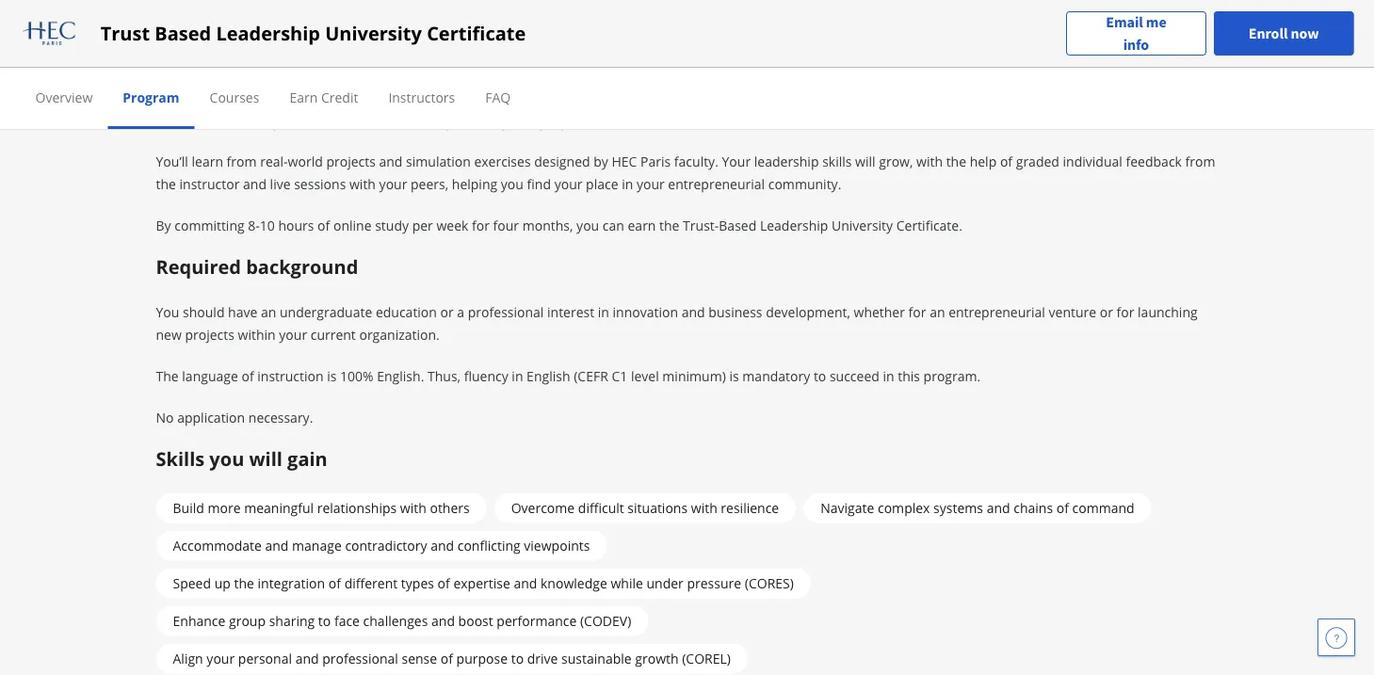 Task type: locate. For each thing, give the bounding box(es) containing it.
1 vertical spatial purpose
[[457, 650, 508, 668]]

0 horizontal spatial entrepreneurial
[[240, 113, 337, 131]]

1 from from the left
[[227, 153, 257, 171]]

others inside list item
[[372, 54, 412, 72]]

resilience
[[721, 500, 779, 517]]

enhance inside list item
[[173, 25, 226, 43]]

your right trust
[[409, 25, 437, 43]]

0 horizontal spatial leadership
[[216, 20, 320, 46]]

you down 'exercises'
[[501, 175, 524, 193]]

1 horizontal spatial from
[[1186, 153, 1216, 171]]

you left can
[[577, 217, 599, 235]]

0 horizontal spatial a
[[205, 54, 212, 72]]

venture
[[1049, 304, 1097, 321]]

for
[[472, 217, 490, 235], [909, 304, 927, 321], [1117, 304, 1135, 321]]

for left four
[[472, 217, 490, 235]]

1 or from the left
[[441, 304, 454, 321]]

2 an from the left
[[930, 304, 946, 321]]

1 horizontal spatial a
[[457, 304, 465, 321]]

and left chains
[[987, 500, 1011, 517]]

based up 'gain'
[[155, 20, 211, 46]]

purpose up designed
[[539, 113, 591, 131]]

can
[[603, 217, 625, 235]]

authenticity
[[373, 84, 445, 101]]

will left gain
[[249, 446, 283, 472]]

from left real-
[[227, 153, 257, 171]]

0 horizontal spatial you
[[210, 446, 244, 472]]

1 horizontal spatial you
[[501, 175, 524, 193]]

others down trust
[[372, 54, 412, 72]]

1 vertical spatial enhance
[[173, 613, 226, 631]]

a
[[205, 54, 212, 72], [457, 304, 465, 321]]

knowledge
[[541, 575, 608, 593]]

in left this
[[883, 368, 895, 386]]

0 horizontal spatial an
[[261, 304, 276, 321]]

enhance up 'gain'
[[173, 25, 226, 43]]

in down hec
[[622, 175, 633, 193]]

understanding
[[263, 54, 353, 72]]

skills
[[156, 446, 205, 472]]

1 vertical spatial projects
[[185, 326, 235, 344]]

0 vertical spatial leadership
[[216, 20, 320, 46]]

1 horizontal spatial entrepreneurial
[[668, 175, 765, 193]]

1 horizontal spatial purpose
[[539, 113, 591, 131]]

build
[[173, 500, 204, 517]]

1 horizontal spatial relationships
[[440, 25, 520, 43]]

earn
[[290, 88, 318, 106]]

based
[[155, 20, 211, 46], [719, 217, 757, 235]]

2 vertical spatial you
[[210, 446, 244, 472]]

is right minimum)
[[730, 368, 739, 386]]

leadership up deeper
[[216, 20, 320, 46]]

challenges
[[363, 613, 428, 631]]

0 vertical spatial entrepreneurial
[[240, 113, 337, 131]]

relationships up accommodate and manage contradictory and conflicting viewpoints
[[317, 500, 397, 517]]

1 is from the left
[[327, 368, 337, 386]]

1 horizontal spatial is
[[730, 368, 739, 386]]

to left succeed at right
[[814, 368, 827, 386]]

and
[[300, 25, 323, 43], [415, 54, 439, 72], [295, 84, 319, 101], [513, 113, 536, 131], [379, 153, 403, 171], [243, 175, 267, 193], [682, 304, 705, 321], [987, 500, 1011, 517], [265, 537, 289, 555], [431, 537, 454, 555], [514, 575, 537, 593], [432, 613, 455, 631], [296, 650, 319, 668]]

types
[[401, 575, 434, 593]]

1 horizontal spatial others
[[430, 500, 470, 517]]

you'll learn from real-world projects and simulation exercises designed by hec paris faculty. your leadership skills will grow, with the help of graded individual feedback from the instructor and live sessions with your peers, helping you find your place in your entrepreneurial community.
[[156, 153, 1216, 193]]

and up 'exercises'
[[513, 113, 536, 131]]

thus,
[[428, 368, 461, 386]]

to left drive
[[511, 650, 524, 668]]

program link
[[123, 88, 180, 106]]

1 horizontal spatial or
[[1100, 304, 1114, 321]]

2 horizontal spatial entrepreneurial
[[949, 304, 1046, 321]]

up
[[215, 575, 231, 593]]

0 vertical spatial based
[[155, 20, 211, 46]]

entrepreneurial down earn
[[240, 113, 337, 131]]

help center image
[[1326, 627, 1348, 649]]

professional inside you should have an undergraduate education or a professional interest in innovation and business development, whether for an entrepreneurial venture or for launching new projects within your current organization.
[[468, 304, 544, 321]]

or right venture
[[1100, 304, 1114, 321]]

group
[[229, 613, 266, 631]]

interest
[[547, 304, 595, 321]]

sense
[[402, 650, 437, 668]]

trust
[[361, 25, 390, 43]]

hec
[[612, 153, 637, 171]]

university up gain a deeper understanding of others and their differences
[[325, 20, 422, 46]]

simulation
[[406, 153, 471, 171]]

will right skills
[[856, 153, 876, 171]]

0 vertical spatial a
[[205, 54, 212, 72]]

this
[[898, 368, 921, 386]]

0 horizontal spatial for
[[472, 217, 490, 235]]

leadership down "community."
[[760, 217, 829, 235]]

1 vertical spatial others
[[430, 500, 470, 517]]

live
[[270, 175, 291, 193]]

1 horizontal spatial to
[[511, 650, 524, 668]]

education
[[376, 304, 437, 321]]

and inside you should have an undergraduate education or a professional interest in innovation and business development, whether for an entrepreneurial venture or for launching new projects within your current organization.
[[682, 304, 705, 321]]

growth
[[635, 650, 679, 668]]

with down instructors
[[397, 113, 423, 131]]

courses link
[[210, 88, 259, 106]]

1 horizontal spatial leadership
[[760, 217, 829, 235]]

1 horizontal spatial projects
[[326, 153, 376, 171]]

2 horizontal spatial for
[[1117, 304, 1135, 321]]

professional left interest
[[468, 304, 544, 321]]

foster engagement and nurture authenticity
[[173, 84, 445, 101]]

1 vertical spatial you
[[577, 217, 599, 235]]

you
[[156, 304, 179, 321]]

list
[[163, 0, 1219, 132]]

conflicting
[[458, 537, 521, 555]]

fluency
[[464, 368, 509, 386]]

0 vertical spatial projects
[[326, 153, 376, 171]]

trust based leadership university certificate
[[100, 20, 526, 46]]

of
[[356, 54, 369, 72], [1001, 153, 1013, 171], [318, 217, 330, 235], [242, 368, 254, 386], [1057, 500, 1069, 517], [329, 575, 341, 593], [438, 575, 450, 593], [441, 650, 453, 668]]

1 an from the left
[[261, 304, 276, 321]]

projects up sessions
[[326, 153, 376, 171]]

0 vertical spatial purpose
[[539, 113, 591, 131]]

0 vertical spatial university
[[325, 20, 422, 46]]

will
[[856, 153, 876, 171], [249, 446, 283, 472]]

by
[[594, 153, 609, 171]]

engagement
[[215, 84, 292, 101]]

1 vertical spatial entrepreneurial
[[668, 175, 765, 193]]

months,
[[523, 217, 573, 235]]

entrepreneurial left venture
[[949, 304, 1046, 321]]

accelerate
[[173, 113, 237, 131]]

to left face
[[318, 613, 331, 631]]

trust
[[100, 20, 150, 46]]

0 vertical spatial relationships
[[440, 25, 520, 43]]

activities
[[340, 113, 394, 131]]

0 horizontal spatial based
[[155, 20, 211, 46]]

projects inside you should have an undergraduate education or a professional interest in innovation and business development, whether for an entrepreneurial venture or for launching new projects within your current organization.
[[185, 326, 235, 344]]

1 vertical spatial university
[[832, 217, 893, 235]]

2 vertical spatial entrepreneurial
[[949, 304, 1046, 321]]

launching
[[1138, 304, 1198, 321]]

of right chains
[[1057, 500, 1069, 517]]

business
[[709, 304, 763, 321]]

or right education
[[441, 304, 454, 321]]

0 vertical spatial enhance
[[173, 25, 226, 43]]

of left different
[[329, 575, 341, 593]]

email me info
[[1106, 13, 1167, 54]]

2 enhance from the top
[[173, 613, 226, 631]]

online
[[334, 217, 372, 235]]

from right feedback
[[1186, 153, 1216, 171]]

0 vertical spatial will
[[856, 153, 876, 171]]

real-
[[260, 153, 288, 171]]

and left the their
[[415, 54, 439, 72]]

0 horizontal spatial is
[[327, 368, 337, 386]]

relationships inside list item
[[440, 25, 520, 43]]

0 vertical spatial others
[[372, 54, 412, 72]]

and inside list item
[[415, 54, 439, 72]]

your inside list item
[[409, 25, 437, 43]]

1 enhance from the top
[[173, 25, 226, 43]]

of right help
[[1001, 153, 1013, 171]]

1 vertical spatial based
[[719, 217, 757, 235]]

projects inside the you'll learn from real-world projects and simulation exercises designed by hec paris faculty. your leadership skills will grow, with the help of graded individual feedback from the instructor and live sessions with your peers, helping you find your place in your entrepreneurial community.
[[326, 153, 376, 171]]

professional down face
[[322, 650, 398, 668]]

a right 'gain'
[[205, 54, 212, 72]]

list item
[[173, 0, 1219, 15]]

8-
[[248, 217, 260, 235]]

under
[[647, 575, 684, 593]]

entrepreneurial inside accelerate entrepreneurial activities with responsibility and purpose list item
[[240, 113, 337, 131]]

0 vertical spatial you
[[501, 175, 524, 193]]

in left "english"
[[512, 368, 523, 386]]

your left the peers,
[[379, 175, 407, 193]]

your down designed
[[555, 175, 583, 193]]

and down sharing
[[296, 650, 319, 668]]

purpose down boost
[[457, 650, 508, 668]]

entrepreneurial down your
[[668, 175, 765, 193]]

an right whether
[[930, 304, 946, 321]]

1 horizontal spatial an
[[930, 304, 946, 321]]

your inside you should have an undergraduate education or a professional interest in innovation and business development, whether for an entrepreneurial venture or for launching new projects within your current organization.
[[279, 326, 307, 344]]

a right education
[[457, 304, 465, 321]]

the down you'll
[[156, 175, 176, 193]]

2 horizontal spatial to
[[814, 368, 827, 386]]

your right within
[[279, 326, 307, 344]]

the left help
[[947, 153, 967, 171]]

and left live
[[243, 175, 267, 193]]

1 horizontal spatial for
[[909, 304, 927, 321]]

0 vertical spatial professional
[[468, 304, 544, 321]]

for left launching
[[1117, 304, 1135, 321]]

0 horizontal spatial from
[[227, 153, 257, 171]]

others up conflicting at the bottom
[[430, 500, 470, 517]]

trust-
[[683, 217, 719, 235]]

0 horizontal spatial or
[[441, 304, 454, 321]]

find
[[527, 175, 551, 193]]

and left business
[[682, 304, 705, 321]]

0 horizontal spatial relationships
[[317, 500, 397, 517]]

hours
[[278, 217, 314, 235]]

1 vertical spatial a
[[457, 304, 465, 321]]

1 horizontal spatial will
[[856, 153, 876, 171]]

sustainable
[[562, 650, 632, 668]]

projects down the should
[[185, 326, 235, 344]]

an up within
[[261, 304, 276, 321]]

enhance down speed
[[173, 613, 226, 631]]

is left 100%
[[327, 368, 337, 386]]

their
[[442, 54, 471, 72]]

1 horizontal spatial professional
[[468, 304, 544, 321]]

entrepreneurial
[[240, 113, 337, 131], [668, 175, 765, 193], [949, 304, 1046, 321]]

2 from from the left
[[1186, 153, 1216, 171]]

of inside gain a deeper understanding of others and their differences list item
[[356, 54, 369, 72]]

in
[[394, 25, 405, 43], [622, 175, 633, 193], [598, 304, 610, 321], [512, 368, 523, 386], [883, 368, 895, 386]]

instructors
[[389, 88, 455, 106]]

more
[[208, 500, 241, 517]]

in right interest
[[598, 304, 610, 321]]

earn credit
[[290, 88, 358, 106]]

enroll now
[[1249, 24, 1320, 43]]

info
[[1124, 35, 1150, 54]]

face
[[334, 613, 360, 631]]

courses
[[210, 88, 259, 106]]

in right trust
[[394, 25, 405, 43]]

1 vertical spatial professional
[[322, 650, 398, 668]]

of right sense
[[441, 650, 453, 668]]

based down your
[[719, 217, 757, 235]]

enhance for enhance group sharing to face challenges and boost performance (codev)
[[173, 613, 226, 631]]

0 horizontal spatial university
[[325, 20, 422, 46]]

english.
[[377, 368, 424, 386]]

an
[[261, 304, 276, 321], [930, 304, 946, 321]]

0 horizontal spatial will
[[249, 446, 283, 472]]

enhance confidence and build trust in your relationships list item
[[173, 24, 1219, 44]]

and down the understanding
[[295, 84, 319, 101]]

relationships up the their
[[440, 25, 520, 43]]

four
[[493, 217, 519, 235]]

0 horizontal spatial to
[[318, 613, 331, 631]]

of down trust
[[356, 54, 369, 72]]

0 horizontal spatial others
[[372, 54, 412, 72]]

0 horizontal spatial projects
[[185, 326, 235, 344]]

university left certificate.
[[832, 217, 893, 235]]

minimum)
[[663, 368, 726, 386]]

for right whether
[[909, 304, 927, 321]]

should
[[183, 304, 225, 321]]

you down no application necessary.
[[210, 446, 244, 472]]

your down paris at left
[[637, 175, 665, 193]]

instructor
[[180, 175, 240, 193]]

by
[[156, 217, 171, 235]]



Task type: vqa. For each thing, say whether or not it's contained in the screenshot.
bottommost 'TO'
yes



Task type: describe. For each thing, give the bounding box(es) containing it.
certificate
[[427, 20, 526, 46]]

2 horizontal spatial you
[[577, 217, 599, 235]]

and up types
[[431, 537, 454, 555]]

english
[[527, 368, 571, 386]]

navigate complex systems and chains of command
[[821, 500, 1135, 517]]

now
[[1291, 24, 1320, 43]]

in inside the you'll learn from real-world projects and simulation exercises designed by hec paris faculty. your leadership skills will grow, with the help of graded individual feedback from the instructor and live sessions with your peers, helping you find your place in your entrepreneurial community.
[[622, 175, 633, 193]]

accommodate and manage contradictory and conflicting viewpoints
[[173, 537, 590, 555]]

entrepreneurial inside you should have an undergraduate education or a professional interest in innovation and business development, whether for an entrepreneurial venture or for launching new projects within your current organization.
[[949, 304, 1046, 321]]

your right align
[[207, 650, 235, 668]]

a inside you should have an undergraduate education or a professional interest in innovation and business development, whether for an entrepreneurial venture or for launching new projects within your current organization.
[[457, 304, 465, 321]]

graded
[[1016, 153, 1060, 171]]

individual
[[1063, 153, 1123, 171]]

of right language
[[242, 368, 254, 386]]

purpose inside list item
[[539, 113, 591, 131]]

1 vertical spatial relationships
[[317, 500, 397, 517]]

with left resilience
[[691, 500, 718, 517]]

(codev)
[[580, 613, 632, 631]]

1 vertical spatial will
[[249, 446, 283, 472]]

organization.
[[359, 326, 440, 344]]

0 horizontal spatial purpose
[[457, 650, 508, 668]]

overview
[[35, 88, 93, 106]]

personal
[[238, 650, 292, 668]]

succeed
[[830, 368, 880, 386]]

1 horizontal spatial based
[[719, 217, 757, 235]]

the right earn
[[660, 217, 680, 235]]

expertise
[[454, 575, 511, 593]]

and up performance
[[514, 575, 537, 593]]

chains
[[1014, 500, 1054, 517]]

accelerate entrepreneurial activities with responsibility and purpose
[[173, 113, 591, 131]]

foster
[[173, 84, 211, 101]]

of inside the you'll learn from real-world projects and simulation exercises designed by hec paris faculty. your leadership skills will grow, with the help of graded individual feedback from the instructor and live sessions with your peers, helping you find your place in your entrepreneurial community.
[[1001, 153, 1013, 171]]

peers,
[[411, 175, 449, 193]]

enhance confidence and build trust in your relationships
[[173, 25, 520, 43]]

0 vertical spatial to
[[814, 368, 827, 386]]

week
[[437, 217, 469, 235]]

you'll
[[156, 153, 188, 171]]

faculty.
[[675, 153, 719, 171]]

email me info button
[[1067, 11, 1207, 56]]

entrepreneurial inside the you'll learn from real-world projects and simulation exercises designed by hec paris faculty. your leadership skills will grow, with the help of graded individual feedback from the instructor and live sessions with your peers, helping you find your place in your entrepreneurial community.
[[668, 175, 765, 193]]

others for of
[[372, 54, 412, 72]]

and down meaningful
[[265, 537, 289, 555]]

exercises
[[474, 153, 531, 171]]

overview link
[[35, 88, 93, 106]]

gain a deeper understanding of others and their differences
[[173, 54, 543, 72]]

your
[[722, 153, 751, 171]]

the language of instruction is 100% english. thus, fluency in english (cefr c1 level minimum) is mandatory to succeed in this program.
[[156, 368, 981, 386]]

gain
[[287, 446, 328, 472]]

(cefr
[[574, 368, 609, 386]]

a inside list item
[[205, 54, 212, 72]]

(corel)
[[682, 650, 731, 668]]

you inside the you'll learn from real-world projects and simulation exercises designed by hec paris faculty. your leadership skills will grow, with the help of graded individual feedback from the instructor and live sessions with your peers, helping you find your place in your entrepreneurial community.
[[501, 175, 524, 193]]

enhance group sharing to face challenges and boost performance (codev)
[[173, 613, 632, 631]]

certificate menu element
[[20, 68, 1355, 129]]

grow,
[[879, 153, 913, 171]]

others for with
[[430, 500, 470, 517]]

earn credit link
[[290, 88, 358, 106]]

while
[[611, 575, 643, 593]]

level
[[631, 368, 659, 386]]

enroll now button
[[1214, 11, 1355, 56]]

per
[[412, 217, 433, 235]]

with right grow,
[[917, 153, 943, 171]]

drive
[[527, 650, 558, 668]]

align your personal and professional sense of purpose to drive sustainable growth (corel)
[[173, 650, 731, 668]]

speed up the integration of different types of expertise and knowledge while under pressure (cores)
[[173, 575, 794, 593]]

align
[[173, 650, 203, 668]]

enhance for enhance confidence and build trust in your relationships
[[173, 25, 226, 43]]

2 vertical spatial to
[[511, 650, 524, 668]]

of right 'hours'
[[318, 217, 330, 235]]

designed
[[534, 153, 590, 171]]

instructors link
[[389, 88, 455, 106]]

hec paris image
[[20, 18, 78, 49]]

1 vertical spatial to
[[318, 613, 331, 631]]

helping
[[452, 175, 498, 193]]

list containing enhance confidence and build trust in your relationships
[[163, 0, 1219, 132]]

systems
[[934, 500, 984, 517]]

skills
[[823, 153, 852, 171]]

application
[[177, 409, 245, 427]]

the right the up
[[234, 575, 254, 593]]

foster engagement and nurture authenticity list item
[[173, 83, 1219, 102]]

viewpoints
[[524, 537, 590, 555]]

undergraduate
[[280, 304, 372, 321]]

complex
[[878, 500, 930, 517]]

world
[[288, 153, 323, 171]]

whether
[[854, 304, 905, 321]]

2 or from the left
[[1100, 304, 1114, 321]]

and up the understanding
[[300, 25, 323, 43]]

new
[[156, 326, 182, 344]]

will inside the you'll learn from real-world projects and simulation exercises designed by hec paris faculty. your leadership skills will grow, with the help of graded individual feedback from the instructor and live sessions with your peers, helping you find your place in your entrepreneurial community.
[[856, 153, 876, 171]]

1 horizontal spatial university
[[832, 217, 893, 235]]

100%
[[340, 368, 374, 386]]

leadership
[[755, 153, 819, 171]]

faq link
[[486, 88, 511, 106]]

necessary.
[[249, 409, 313, 427]]

instruction
[[258, 368, 324, 386]]

enroll
[[1249, 24, 1288, 43]]

of right types
[[438, 575, 450, 593]]

and down accelerate entrepreneurial activities with responsibility and purpose
[[379, 153, 403, 171]]

(cores)
[[745, 575, 794, 593]]

and left boost
[[432, 613, 455, 631]]

feedback
[[1126, 153, 1182, 171]]

integration
[[258, 575, 325, 593]]

learn
[[192, 153, 223, 171]]

overcome
[[511, 500, 575, 517]]

the
[[156, 368, 179, 386]]

in inside list item
[[394, 25, 405, 43]]

program
[[123, 88, 180, 106]]

with inside list item
[[397, 113, 423, 131]]

0 horizontal spatial professional
[[322, 650, 398, 668]]

1 vertical spatial leadership
[[760, 217, 829, 235]]

performance
[[497, 613, 577, 631]]

faq
[[486, 88, 511, 106]]

no application necessary.
[[156, 409, 313, 427]]

within
[[238, 326, 276, 344]]

with up contradictory
[[400, 500, 427, 517]]

credit
[[321, 88, 358, 106]]

accelerate entrepreneurial activities with responsibility and purpose list item
[[173, 112, 1219, 132]]

gain a deeper understanding of others and their differences list item
[[173, 53, 1219, 73]]

no
[[156, 409, 174, 427]]

with right sessions
[[350, 175, 376, 193]]

study
[[375, 217, 409, 235]]

pressure
[[687, 575, 742, 593]]

2 is from the left
[[730, 368, 739, 386]]

in inside you should have an undergraduate education or a professional interest in innovation and business development, whether for an entrepreneurial venture or for launching new projects within your current organization.
[[598, 304, 610, 321]]

help
[[970, 153, 997, 171]]

mandatory
[[743, 368, 811, 386]]



